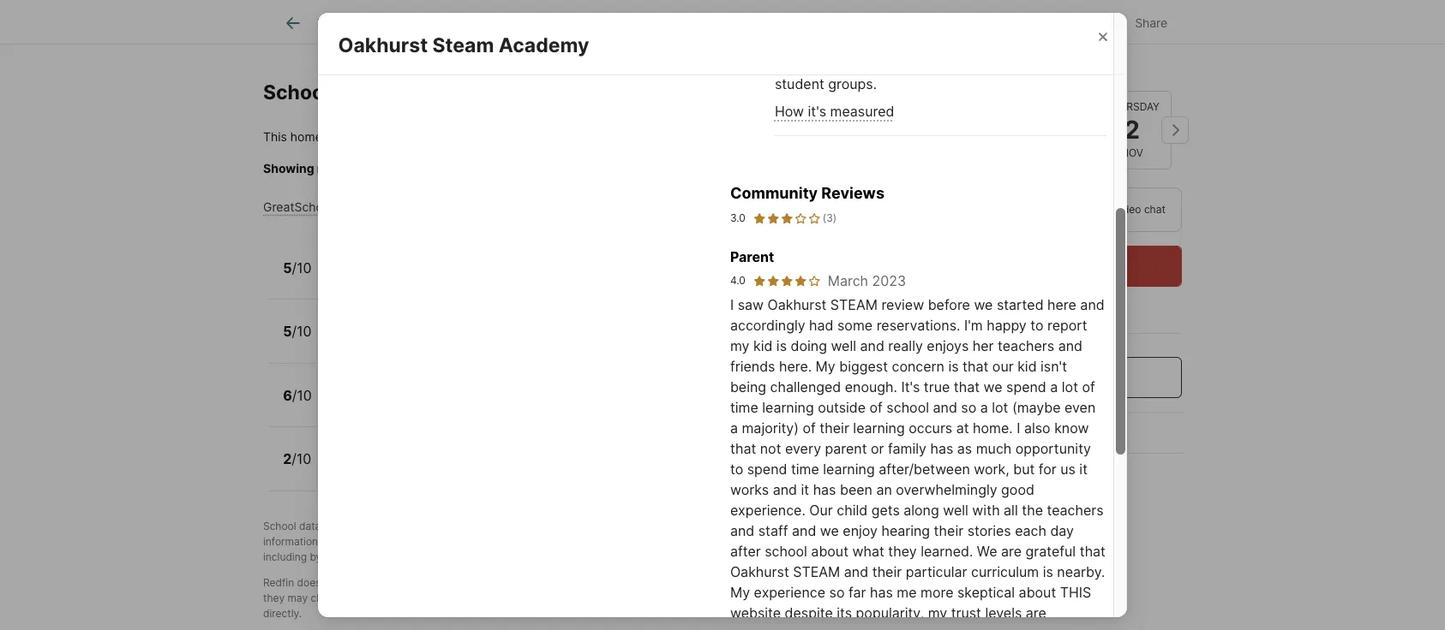 Task type: locate. For each thing, give the bounding box(es) containing it.
1 vertical spatial well
[[943, 502, 968, 519]]

nonprofit
[[475, 520, 519, 533]]

their down buyers in the bottom of the page
[[692, 536, 714, 548]]

0 horizontal spatial by
[[310, 551, 322, 564]]

may up different
[[1014, 14, 1041, 31]]

and inside underserved students at this school may be falling behind other students in the state, and this school may have achievement gaps between different student groups.
[[1003, 34, 1027, 52]]

0 horizontal spatial or
[[385, 577, 395, 590]]

1 vertical spatial may
[[775, 55, 802, 72]]

2 vertical spatial has
[[870, 584, 893, 601]]

1 vertical spatial kid
[[1017, 358, 1037, 375]]

we down 'our'
[[984, 379, 1002, 396]]

0 vertical spatial by
[[380, 520, 392, 533]]

0 vertical spatial they
[[888, 543, 917, 560]]

school data is provided by greatschools
[[263, 520, 460, 533]]

none button containing 2
[[1094, 91, 1172, 170]]

along
[[904, 502, 939, 519]]

0 vertical spatial my
[[816, 358, 835, 375]]

1 vertical spatial school
[[532, 577, 565, 590]]

guaranteed
[[408, 592, 463, 605]]

how it's measured link
[[775, 103, 894, 120]]

1 horizontal spatial at
[[956, 420, 969, 437]]

a left reference
[[796, 577, 802, 590]]

between
[[962, 55, 1019, 72]]

rating
[[400, 200, 436, 214]]

levels
[[985, 605, 1022, 622]]

how it's measured
[[775, 103, 894, 120]]

districts,
[[844, 536, 886, 548]]

chat
[[1144, 203, 1166, 216]]

not down majority) at the bottom right of page
[[760, 440, 781, 457]]

schools down conduct
[[456, 551, 494, 564]]

0 horizontal spatial well
[[831, 337, 856, 355]]

1 horizontal spatial more
[[920, 584, 953, 601]]

2 down thursday
[[1125, 115, 1140, 145]]

about up reference
[[811, 543, 848, 560]]

oakhurst
[[339, 33, 428, 57], [768, 296, 827, 313], [730, 564, 789, 581]]

1 horizontal spatial be
[[740, 577, 752, 590]]

that right the true
[[954, 379, 980, 396]]

skeptical
[[957, 584, 1015, 601]]

0 vertical spatial students
[[863, 14, 919, 31]]

ask a question
[[998, 425, 1097, 442]]

the inside underserved students at this school may be falling behind other students in the state, and this school may have achievement gaps between different student groups.
[[937, 34, 958, 52]]

i left saw
[[730, 296, 734, 313]]

has up "popularity,"
[[870, 584, 893, 601]]

or left family
[[871, 440, 884, 457]]

1 /10 from the top
[[292, 259, 312, 277]]

more right see
[[364, 25, 394, 39]]

hearing
[[881, 523, 930, 540]]

/10 up 2 /10
[[292, 387, 312, 404]]

showing nearby schools.
[[263, 161, 413, 176]]

and down the true
[[933, 399, 957, 416]]

1 vertical spatial my
[[730, 584, 750, 601]]

5 /10 down greatschools summary rating
[[283, 259, 312, 277]]

1 horizontal spatial school
[[532, 577, 565, 590]]

0 vertical spatial my
[[730, 337, 749, 355]]

as inside school service boundaries are intended to be used as a reference only; they may change and are not
[[782, 577, 793, 590]]

4 /10 from the top
[[292, 451, 311, 468]]

of up even in the right of the page
[[1082, 379, 1095, 396]]

the right in
[[937, 34, 958, 52]]

offer
[[1060, 369, 1092, 387]]

,
[[460, 520, 463, 533]]

oakhurst steam academy element
[[339, 13, 610, 58]]

0 horizontal spatial 2
[[283, 451, 292, 468]]

school service boundaries are intended to be used as a reference only; they may change and are not
[[263, 577, 877, 605]]

school
[[967, 14, 1010, 31], [464, 25, 503, 39], [1058, 34, 1101, 52], [887, 399, 929, 416], [809, 536, 841, 548], [765, 543, 807, 560], [587, 592, 619, 605], [783, 592, 815, 605]]

has down occurs on the bottom of page
[[930, 440, 953, 457]]

0 horizontal spatial home
[[290, 129, 322, 144]]

nearby.
[[1057, 564, 1105, 581]]

service
[[568, 577, 603, 590]]

or down use
[[796, 536, 806, 548]]

has
[[930, 440, 953, 457], [813, 481, 836, 499], [870, 584, 893, 601]]

trust
[[951, 605, 981, 622]]

0 horizontal spatial may
[[287, 592, 308, 605]]

of up every
[[803, 420, 816, 437]]

go tour this home
[[914, 62, 1085, 86]]

0 horizontal spatial school
[[263, 520, 296, 533]]

1 vertical spatial so
[[829, 584, 845, 601]]

the down step,
[[438, 551, 453, 564]]

2 horizontal spatial may
[[1014, 14, 1041, 31]]

and up biggest on the bottom of the page
[[860, 337, 884, 355]]

0 vertical spatial so
[[961, 399, 976, 416]]

school up information at the bottom left of page
[[263, 520, 296, 533]]

my up website
[[730, 584, 750, 601]]

and inside school service boundaries are intended to be used as a reference only; they may change and are not
[[349, 592, 368, 605]]

redfin up investigation
[[587, 520, 618, 533]]

reviews
[[821, 184, 884, 202]]

and down report
[[1058, 337, 1082, 355]]

feed tab list
[[263, 0, 826, 44]]

0 horizontal spatial redfin
[[263, 577, 294, 590]]

we up the i'm
[[974, 296, 993, 313]]

0 vertical spatial school
[[263, 520, 296, 533]]

0 horizontal spatial an
[[876, 481, 892, 499]]

2 inside thursday 2 nov
[[1125, 115, 1140, 145]]

lot up even in the right of the page
[[1062, 379, 1078, 396]]

about left this
[[1019, 584, 1056, 601]]

1 vertical spatial at
[[956, 420, 969, 437]]

1 vertical spatial i
[[1017, 420, 1020, 437]]

0 vertical spatial it
[[1079, 461, 1088, 478]]

by up does
[[310, 551, 322, 564]]

0 horizontal spatial of
[[803, 420, 816, 437]]

the inside guaranteed to be accurate. to verify school enrollment eligibility, contact the school district directly.
[[764, 592, 780, 605]]

0 vertical spatial time
[[730, 399, 758, 416]]

/10 down greatschools summary rating
[[292, 259, 312, 277]]

1 vertical spatial as
[[378, 536, 390, 548]]

1 horizontal spatial so
[[961, 399, 976, 416]]

of down enough.
[[870, 399, 883, 416]]

my
[[816, 358, 835, 375], [730, 584, 750, 601]]

website
[[730, 605, 781, 622]]

a inside school service boundaries are intended to be used as a reference only; they may change and are not
[[796, 577, 802, 590]]

different
[[1023, 55, 1078, 72]]

2 horizontal spatial or
[[871, 440, 884, 457]]

as left much
[[957, 440, 972, 457]]

i saw oakhurst steam review before we started here and accordingly had some reservations. i'm happy to report my kid is doing well and really enjoys her teachers and friends here. my biggest concern is that our kid isn't being challenged enough. it's true that we spend a lot of time learning outside of school and so a lot (maybe even a majority) of their learning occurs at home. i also know that not every parent or family has as much opportunity to spend time learning after/between work, but for us it works and it has been an overwhelmingly good experience. our child gets along well with all the teachers and staff and we enjoy hearing their stories each day after school about what they learned. we are grateful that oakhurst steam and their particular curriculum is nearby. my experience so far has me more skeptical about this website despite its popularity, my trust levels are declining when i read reviews and
[[730, 296, 1106, 631]]

steam up some
[[830, 296, 878, 313]]

learning up family
[[853, 420, 905, 437]]

1 vertical spatial 5 /10
[[283, 323, 312, 340]]

and down our
[[792, 523, 816, 540]]

oakhurst down after at the right bottom
[[730, 564, 789, 581]]

may inside school service boundaries are intended to be used as a reference only; they may change and are not
[[287, 592, 308, 605]]

1 horizontal spatial kid
[[1017, 358, 1037, 375]]

it's left free,
[[914, 295, 928, 308]]

1 vertical spatial more
[[920, 584, 953, 601]]

desired
[[717, 536, 753, 548]]

2 horizontal spatial as
[[957, 440, 972, 457]]

0 vertical spatial spend
[[1006, 379, 1046, 396]]

learning down "challenged"
[[762, 399, 814, 416]]

the up each
[[1022, 502, 1043, 519]]

is
[[325, 129, 335, 144], [776, 337, 787, 355], [948, 358, 959, 375], [324, 520, 332, 533], [1043, 564, 1053, 581]]

0 vertical spatial of
[[1082, 379, 1095, 396]]

is down the enjoys
[[948, 358, 959, 375]]

0 vertical spatial at
[[923, 14, 936, 31]]

1 horizontal spatial lot
[[1062, 379, 1078, 396]]

nearby
[[317, 161, 358, 176]]

isn't
[[1041, 358, 1067, 375]]

0 horizontal spatial schools
[[456, 551, 494, 564]]

2 5 /10 from the top
[[283, 323, 312, 340]]

free,
[[931, 295, 953, 308]]

only;
[[854, 577, 877, 590]]

not down redfin does not endorse or guarantee this information.
[[389, 592, 405, 605]]

home right this
[[290, 129, 322, 144]]

1 horizontal spatial as
[[782, 577, 793, 590]]

0 vertical spatial as
[[957, 440, 972, 457]]

by
[[380, 520, 392, 533], [310, 551, 322, 564]]

1 vertical spatial an
[[876, 481, 892, 499]]

boundaries
[[606, 577, 660, 590]]

1 horizontal spatial not
[[389, 592, 405, 605]]

be left the falling
[[1045, 14, 1061, 31]]

that
[[963, 358, 988, 375], [954, 379, 980, 396], [730, 440, 756, 457], [1080, 543, 1106, 560]]

accurate.
[[494, 592, 540, 605]]

0 horizontal spatial they
[[263, 592, 285, 605]]

1 horizontal spatial i
[[831, 625, 835, 631]]

an inside i saw oakhurst steam review before we started here and accordingly had some reservations. i'm happy to report my kid is doing well and really enjoys her teachers and friends here. my biggest concern is that our kid isn't being challenged enough. it's true that we spend a lot of time learning outside of school and so a lot (maybe even a majority) of their learning occurs at home. i also know that not every parent or family has as much opportunity to spend time learning after/between work, but for us it works and it has been an overwhelmingly good experience. our child gets along well with all the teachers and staff and we enjoy hearing their stories each day after school about what they learned. we are grateful that oakhurst steam and their particular curriculum is nearby. my experience so far has me more skeptical about this website despite its popularity, my trust levels are declining when i read reviews and
[[876, 481, 892, 499]]

kid down accordingly
[[753, 337, 773, 355]]

tab
[[365, 3, 458, 44], [458, 3, 588, 44], [588, 3, 726, 44], [726, 3, 813, 44]]

declining
[[730, 625, 788, 631]]

an inside button
[[1040, 369, 1056, 387]]

an left the offer
[[1040, 369, 1056, 387]]

greatschools summary rating
[[263, 200, 436, 214]]

time down being
[[730, 399, 758, 416]]

5
[[283, 259, 292, 277], [283, 323, 292, 340]]

the inside first step, and conduct their own investigation to determine their desired schools or school districts, including by contacting and visiting the schools themselves.
[[438, 551, 453, 564]]

1 vertical spatial has
[[813, 481, 836, 499]]

i left read
[[831, 625, 835, 631]]

some
[[837, 317, 873, 334]]

a right ,
[[466, 520, 472, 533]]

it down every
[[801, 481, 809, 499]]

0 vertical spatial may
[[1014, 14, 1041, 31]]

they
[[888, 543, 917, 560], [263, 592, 285, 605]]

read
[[839, 625, 868, 631]]

teachers up day
[[1047, 502, 1104, 519]]

2
[[1125, 115, 1140, 145], [283, 451, 292, 468]]

1 vertical spatial my
[[928, 605, 947, 622]]

my down doing
[[816, 358, 835, 375]]

oakhurst steam academy dialog
[[318, 0, 1127, 631]]

as right used
[[782, 577, 793, 590]]

None button
[[1094, 91, 1172, 170]]

well
[[831, 337, 856, 355], [943, 502, 968, 519]]

be up contact
[[740, 577, 752, 590]]

and
[[1003, 34, 1027, 52], [1080, 296, 1104, 313], [860, 337, 884, 355], [1058, 337, 1082, 355], [933, 399, 957, 416], [773, 481, 797, 499], [723, 520, 742, 533], [730, 523, 754, 540], [792, 523, 816, 540], [321, 536, 339, 548], [450, 536, 468, 548], [379, 551, 397, 564], [844, 564, 868, 581], [349, 592, 368, 605]]

are up enrollment
[[663, 577, 679, 590]]

staff
[[758, 523, 788, 540]]

family
[[888, 440, 926, 457]]

0 horizontal spatial be
[[479, 592, 491, 605]]

0 horizontal spatial about
[[811, 543, 848, 560]]

more
[[364, 25, 394, 39], [920, 584, 953, 601]]

a up home.
[[980, 399, 988, 416]]

i left the also
[[1017, 420, 1020, 437]]

1 vertical spatial oakhurst
[[768, 296, 827, 313]]

2023
[[872, 272, 906, 289]]

it's inside i saw oakhurst steam review before we started here and accordingly had some reservations. i'm happy to report my kid is doing well and really enjoys her teachers and friends here. my biggest concern is that our kid isn't being challenged enough. it's true that we spend a lot of time learning outside of school and so a lot (maybe even a majority) of their learning occurs at home. i also know that not every parent or family has as much opportunity to spend time learning after/between work, but for us it works and it has been an overwhelmingly good experience. our child gets along well with all the teachers and staff and we enjoy hearing their stories each day after school about what they learned. we are grateful that oakhurst steam and their particular curriculum is nearby. my experience so far has me more skeptical about this website despite its popularity, my trust levels are declining when i read reviews and
[[901, 379, 920, 396]]

by right provided on the left bottom
[[380, 520, 392, 533]]

are right levels
[[1026, 605, 1046, 622]]

is down grateful
[[1043, 564, 1053, 581]]

how
[[775, 103, 804, 120]]

so up home.
[[961, 399, 976, 416]]

tour via video chat list box
[[914, 188, 1182, 232]]

not up change
[[324, 577, 340, 590]]

1 horizontal spatial they
[[888, 543, 917, 560]]

1 horizontal spatial my
[[928, 605, 947, 622]]

as right the ratings
[[378, 536, 390, 548]]

start
[[1004, 369, 1037, 387]]

be for used
[[740, 577, 752, 590]]

experience
[[754, 584, 825, 601]]

at inside i saw oakhurst steam review before we started here and accordingly had some reservations. i'm happy to report my kid is doing well and really enjoys her teachers and friends here. my biggest concern is that our kid isn't being challenged enough. it's true that we spend a lot of time learning outside of school and so a lot (maybe even a majority) of their learning occurs at home. i also know that not every parent or family has as much opportunity to spend time learning after/between work, but for us it works and it has been an overwhelmingly good experience. our child gets along well with all the teachers and staff and we enjoy hearing their stories each day after school about what they learned. we are grateful that oakhurst steam and their particular curriculum is nearby. my experience so far has me more skeptical about this website despite its popularity, my trust levels are declining when i read reviews and
[[956, 420, 969, 437]]

option
[[914, 188, 1039, 232]]

1 vertical spatial it's
[[901, 379, 920, 396]]

started
[[997, 296, 1044, 313]]

falling
[[1065, 14, 1104, 31]]

accordingly
[[730, 317, 805, 334]]

0 vertical spatial steam
[[830, 296, 878, 313]]

march 2023
[[828, 272, 906, 289]]

2 horizontal spatial of
[[1082, 379, 1095, 396]]

0 horizontal spatial it
[[801, 481, 809, 499]]

1 horizontal spatial has
[[870, 584, 893, 601]]

parent
[[730, 248, 774, 265]]

a left majority) at the bottom right of page
[[730, 420, 738, 437]]

when
[[792, 625, 828, 631]]

they inside school service boundaries are intended to be used as a reference only; they may change and are not
[[263, 592, 285, 605]]

0 vertical spatial teachers
[[998, 337, 1054, 355]]

an up "gets"
[[876, 481, 892, 499]]

1 vertical spatial we
[[984, 379, 1002, 396]]

0 vertical spatial 2
[[1125, 115, 1140, 145]]

and up the between
[[1003, 34, 1027, 52]]

in
[[922, 34, 933, 52]]

first
[[401, 536, 420, 548]]

gaps
[[927, 55, 959, 72]]

1 vertical spatial about
[[1019, 584, 1056, 601]]

0 vertical spatial not
[[760, 440, 781, 457]]

this
[[1060, 584, 1091, 601]]

have
[[806, 55, 837, 72]]

they up directly.
[[263, 592, 285, 605]]

or
[[871, 440, 884, 457], [796, 536, 806, 548], [385, 577, 395, 590]]

school for service
[[532, 577, 565, 590]]

does
[[297, 577, 321, 590]]

spend up "(maybe"
[[1006, 379, 1046, 396]]

well down overwhelmingly
[[943, 502, 968, 519]]

is left the within
[[325, 129, 335, 144]]

it's down the concern
[[901, 379, 920, 396]]

enough.
[[845, 379, 897, 396]]

2 horizontal spatial be
[[1045, 14, 1061, 31]]

good
[[1001, 481, 1034, 499]]

2 /10 from the top
[[292, 323, 312, 340]]

0 vertical spatial learning
[[762, 399, 814, 416]]

1 horizontal spatial schools
[[756, 536, 793, 548]]

well down some
[[831, 337, 856, 355]]

as inside , a nonprofit organization. redfin recommends buyers and renters use greatschools information and ratings as a
[[378, 536, 390, 548]]

0 vertical spatial redfin
[[587, 520, 618, 533]]

0 vertical spatial it's
[[914, 295, 928, 308]]

be inside underserved students at this school may be falling behind other students in the state, and this school may have achievement gaps between different student groups.
[[1045, 14, 1061, 31]]

2 horizontal spatial greatschools
[[802, 520, 867, 533]]

0 horizontal spatial has
[[813, 481, 836, 499]]

outside
[[818, 399, 866, 416]]

lot up home.
[[992, 399, 1008, 416]]

0 vertical spatial 5 /10
[[283, 259, 312, 277]]

/10 up 6 /10
[[292, 323, 312, 340]]

as inside i saw oakhurst steam review before we started here and accordingly had some reservations. i'm happy to report my kid is doing well and really enjoys her teachers and friends here. my biggest concern is that our kid isn't being challenged enough. it's true that we spend a lot of time learning outside of school and so a lot (maybe even a majority) of their learning occurs at home. i also know that not every parent or family has as much opportunity to spend time learning after/between work, but for us it works and it has been an overwhelmingly good experience. our child gets along well with all the teachers and staff and we enjoy hearing their stories each day after school about what they learned. we are grateful that oakhurst steam and their particular curriculum is nearby. my experience so far has me more skeptical about this website despite its popularity, my trust levels are declining when i read reviews and
[[957, 440, 972, 457]]

are down endorse at the left
[[371, 592, 386, 605]]

we down our
[[820, 523, 839, 540]]

1 horizontal spatial time
[[791, 461, 819, 478]]

schools down renters
[[756, 536, 793, 548]]

here
[[1047, 296, 1076, 313]]

home up 1
[[1031, 62, 1085, 86]]

be inside school service boundaries are intended to be used as a reference only; they may change and are not
[[740, 577, 752, 590]]

teachers down happy at right bottom
[[998, 337, 1054, 355]]

as
[[957, 440, 972, 457], [378, 536, 390, 548], [782, 577, 793, 590]]

use
[[782, 520, 799, 533]]

underserved students at this school may be falling behind other students in the state, and this school may have achievement gaps between different student groups.
[[775, 14, 1104, 93]]

may down does
[[287, 592, 308, 605]]

at left home.
[[956, 420, 969, 437]]

0 horizontal spatial my
[[730, 337, 749, 355]]

school inside school service boundaries are intended to be used as a reference only; they may change and are not
[[532, 577, 565, 590]]

each
[[1015, 523, 1046, 540]]

to down recommends
[[627, 536, 637, 548]]

4 tab from the left
[[726, 3, 813, 44]]

2 vertical spatial may
[[287, 592, 308, 605]]

has up our
[[813, 481, 836, 499]]

or inside first step, and conduct their own investigation to determine their desired schools or school districts, including by contacting and visiting the schools themselves.
[[796, 536, 806, 548]]

redfin down including
[[263, 577, 294, 590]]

0 horizontal spatial not
[[324, 577, 340, 590]]

2 horizontal spatial has
[[930, 440, 953, 457]]

school up to
[[532, 577, 565, 590]]

1 horizontal spatial home
[[1031, 62, 1085, 86]]

overwhelmingly
[[896, 481, 997, 499]]

curriculum
[[971, 564, 1039, 581]]

schools
[[263, 81, 341, 105]]

to up contact
[[727, 577, 737, 590]]

home.
[[973, 420, 1013, 437]]



Task type: describe. For each thing, give the bounding box(es) containing it.
1 tab from the left
[[365, 3, 458, 44]]

and down ,
[[450, 536, 468, 548]]

investigation
[[562, 536, 624, 548]]

and up the far
[[844, 564, 868, 581]]

they inside i saw oakhurst steam review before we started here and accordingly had some reservations. i'm happy to report my kid is doing well and really enjoys her teachers and friends here. my biggest concern is that our kid isn't being challenged enough. it's true that we spend a lot of time learning outside of school and so a lot (maybe even a majority) of their learning occurs at home. i also know that not every parent or family has as much opportunity to spend time learning after/between work, but for us it works and it has been an overwhelmingly good experience. our child gets along well with all the teachers and staff and we enjoy hearing their stories each day after school about what they learned. we are grateful that oakhurst steam and their particular curriculum is nearby. my experience so far has me more skeptical about this website despite its popularity, my trust levels are declining when i read reviews and
[[888, 543, 917, 560]]

a left first
[[393, 536, 398, 548]]

recommends
[[621, 520, 685, 533]]

1 horizontal spatial my
[[816, 358, 835, 375]]

our
[[992, 358, 1014, 375]]

majority)
[[742, 420, 799, 437]]

1 vertical spatial learning
[[853, 420, 905, 437]]

buyers
[[687, 520, 720, 533]]

feed link
[[283, 13, 346, 33]]

1 5 from the top
[[283, 259, 292, 277]]

renters
[[744, 520, 779, 533]]

greatschools inside , a nonprofit organization. redfin recommends buyers and renters use greatschools information and ratings as a
[[802, 520, 867, 533]]

redfin does not endorse or guarantee this information.
[[263, 577, 529, 590]]

organization.
[[522, 520, 585, 533]]

start an offer button
[[914, 357, 1182, 399]]

3 tab from the left
[[588, 3, 726, 44]]

1 vertical spatial redfin
[[263, 577, 294, 590]]

1 vertical spatial home
[[290, 129, 322, 144]]

and up experience.
[[773, 481, 797, 499]]

reviews
[[872, 625, 922, 631]]

1 vertical spatial 2
[[283, 451, 292, 468]]

to up works
[[730, 461, 743, 478]]

reservations.
[[876, 317, 960, 334]]

1 horizontal spatial may
[[775, 55, 802, 72]]

community reviews
[[730, 184, 884, 202]]

far
[[848, 584, 866, 601]]

0 vertical spatial well
[[831, 337, 856, 355]]

1 vertical spatial of
[[870, 399, 883, 416]]

that down her
[[963, 358, 988, 375]]

this home is within the
[[263, 129, 397, 144]]

at inside underserved students at this school may be falling behind other students in the state, and this school may have achievement gaps between different student groups.
[[923, 14, 936, 31]]

here.
[[779, 358, 812, 375]]

1 vertical spatial time
[[791, 461, 819, 478]]

0 vertical spatial kid
[[753, 337, 773, 355]]

data
[[299, 520, 321, 533]]

district
[[818, 592, 852, 605]]

that up nearby.
[[1080, 543, 1106, 560]]

2 vertical spatial or
[[385, 577, 395, 590]]

this
[[263, 129, 287, 144]]

visiting
[[400, 551, 435, 564]]

their up themselves.
[[514, 536, 536, 548]]

1 button
[[1009, 91, 1087, 170]]

1 vertical spatial lot
[[992, 399, 1008, 416]]

more inside i saw oakhurst steam review before we started here and accordingly had some reservations. i'm happy to report my kid is doing well and really enjoys her teachers and friends here. my biggest concern is that our kid isn't being challenged enough. it's true that we spend a lot of time learning outside of school and so a lot (maybe even a majority) of their learning occurs at home. i also know that not every parent or family has as much opportunity to spend time learning after/between work, but for us it works and it has been an overwhelmingly good experience. our child gets along well with all the teachers and staff and we enjoy hearing their stories each day after school about what they learned. we are grateful that oakhurst steam and their particular curriculum is nearby. my experience so far has me more skeptical about this website despite its popularity, my trust levels are declining when i read reviews and
[[920, 584, 953, 601]]

own
[[539, 536, 559, 548]]

stories
[[967, 523, 1011, 540]]

to inside first step, and conduct their own investigation to determine their desired schools or school districts, including by contacting and visiting the schools themselves.
[[627, 536, 637, 548]]

with
[[972, 502, 1000, 519]]

learned.
[[921, 543, 973, 560]]

their up learned.
[[934, 523, 963, 540]]

behind
[[775, 34, 819, 52]]

and up redfin does not endorse or guarantee this information.
[[379, 551, 397, 564]]

information
[[263, 536, 318, 548]]

and up after at the right bottom
[[730, 523, 754, 540]]

1 vertical spatial not
[[324, 577, 340, 590]]

go
[[914, 62, 941, 86]]

0 horizontal spatial greatschools
[[263, 200, 339, 214]]

experience.
[[730, 502, 805, 519]]

1 vertical spatial teachers
[[1047, 502, 1104, 519]]

is right data
[[324, 520, 332, 533]]

day
[[1050, 523, 1074, 540]]

that down majority) at the bottom right of page
[[730, 440, 756, 457]]

community
[[730, 184, 818, 202]]

change
[[311, 592, 347, 605]]

2 vertical spatial oakhurst
[[730, 564, 789, 581]]

for
[[1039, 461, 1057, 478]]

2 horizontal spatial i
[[1017, 420, 1020, 437]]

be inside guaranteed to be accurate. to verify school enrollment eligibility, contact the school district directly.
[[479, 592, 491, 605]]

0 vertical spatial we
[[974, 296, 993, 313]]

anytime
[[990, 295, 1029, 308]]

it's free, cancel anytime
[[914, 295, 1029, 308]]

1 vertical spatial it
[[801, 481, 809, 499]]

1
[[1042, 115, 1054, 145]]

and up desired
[[723, 520, 742, 533]]

6
[[283, 387, 292, 404]]

1 vertical spatial students
[[861, 34, 918, 52]]

to down started
[[1030, 317, 1043, 334]]

me
[[897, 584, 917, 601]]

0 horizontal spatial i
[[730, 296, 734, 313]]

31 button
[[924, 90, 1002, 171]]

by inside first step, and conduct their own investigation to determine their desired schools or school districts, including by contacting and visiting the schools themselves.
[[310, 551, 322, 564]]

guarantee
[[398, 577, 447, 590]]

0 horizontal spatial my
[[730, 584, 750, 601]]

next image
[[1161, 116, 1189, 144]]

1 horizontal spatial well
[[943, 502, 968, 519]]

biggest
[[839, 358, 888, 375]]

and up contacting
[[321, 536, 339, 548]]

really
[[888, 337, 923, 355]]

the right the within
[[375, 129, 394, 144]]

school inside first step, and conduct their own investigation to determine their desired schools or school districts, including by contacting and visiting the schools themselves.
[[809, 536, 841, 548]]

0 horizontal spatial so
[[829, 584, 845, 601]]

rating 3.0 out of 5 element
[[752, 211, 821, 226]]

3.0
[[730, 211, 745, 224]]

it's
[[808, 103, 826, 120]]

their down outside
[[820, 420, 849, 437]]

enjoys
[[927, 337, 969, 355]]

a down "isn't"
[[1050, 379, 1058, 396]]

saw
[[738, 296, 764, 313]]

summary
[[343, 200, 396, 214]]

before
[[928, 296, 970, 313]]

child
[[837, 502, 867, 519]]

conduct
[[471, 536, 511, 548]]

2 5 from the top
[[283, 323, 292, 340]]

1 vertical spatial schools
[[456, 551, 494, 564]]

1 vertical spatial steam
[[793, 564, 840, 581]]

, a nonprofit organization. redfin recommends buyers and renters use greatschools information and ratings as a
[[263, 520, 867, 548]]

friends
[[730, 358, 775, 375]]

to inside guaranteed to be accurate. to verify school enrollment eligibility, contact the school district directly.
[[466, 592, 476, 605]]

used
[[755, 577, 779, 590]]

not inside school service boundaries are intended to be used as a reference only; they may change and are not
[[389, 592, 405, 605]]

and right here
[[1080, 296, 1104, 313]]

2 /10
[[283, 451, 311, 468]]

(3)
[[823, 211, 837, 224]]

measured
[[830, 103, 894, 120]]

after
[[730, 543, 761, 560]]

ratings
[[342, 536, 376, 548]]

3 /10 from the top
[[292, 387, 312, 404]]

0 vertical spatial more
[[364, 25, 394, 39]]

rating 4.0 out of 5 element
[[752, 274, 821, 288]]

school for data
[[263, 520, 296, 533]]

steam
[[433, 33, 494, 57]]

0 vertical spatial schools
[[756, 536, 793, 548]]

parent
[[825, 440, 867, 457]]

not inside i saw oakhurst steam review before we started here and accordingly had some reservations. i'm happy to report my kid is doing well and really enjoys her teachers and friends here. my biggest concern is that our kid isn't being challenged enough. it's true that we spend a lot of time learning outside of school and so a lot (maybe even a majority) of their learning occurs at home. i also know that not every parent or family has as much opportunity to spend time learning after/between work, but for us it works and it has been an overwhelmingly good experience. our child gets along well with all the teachers and staff and we enjoy hearing their stories each day after school about what they learned. we are grateful that oakhurst steam and their particular curriculum is nearby. my experience so far has me more skeptical about this website despite its popularity, my trust levels are declining when i read reviews and
[[760, 440, 781, 457]]

via
[[1098, 203, 1112, 216]]

their down what
[[872, 564, 902, 581]]

1 horizontal spatial it
[[1079, 461, 1088, 478]]

is up here.
[[776, 337, 787, 355]]

redfin inside , a nonprofit organization. redfin recommends buyers and renters use greatschools information and ratings as a
[[587, 520, 618, 533]]

2 vertical spatial learning
[[823, 461, 875, 478]]

work,
[[974, 461, 1009, 478]]

themselves.
[[496, 551, 555, 564]]

directly.
[[263, 608, 302, 620]]

1 horizontal spatial greatschools
[[395, 520, 460, 533]]

homes
[[397, 25, 436, 39]]

0 vertical spatial oakhurst
[[339, 33, 428, 57]]

1 vertical spatial spend
[[747, 461, 787, 478]]

be for falling
[[1045, 14, 1061, 31]]

academy
[[499, 33, 590, 57]]

2 tab from the left
[[458, 3, 588, 44]]

i'm
[[964, 317, 983, 334]]

us
[[1060, 461, 1076, 478]]

2 vertical spatial we
[[820, 523, 839, 540]]

information.
[[471, 577, 529, 590]]

0 vertical spatial home
[[1031, 62, 1085, 86]]

popularity,
[[856, 605, 924, 622]]

report
[[1047, 317, 1087, 334]]

schools.
[[361, 161, 410, 176]]

are up curriculum
[[1001, 543, 1022, 560]]

the inside i saw oakhurst steam review before we started here and accordingly had some reservations. i'm happy to report my kid is doing well and really enjoys her teachers and friends here. my biggest concern is that our kid isn't being challenged enough. it's true that we spend a lot of time learning outside of school and so a lot (maybe even a majority) of their learning occurs at home. i also know that not every parent or family has as much opportunity to spend time learning after/between work, but for us it works and it has been an overwhelmingly good experience. our child gets along well with all the teachers and staff and we enjoy hearing their stories each day after school about what they learned. we are grateful that oakhurst steam and their particular curriculum is nearby. my experience so far has me more skeptical about this website despite its popularity, my trust levels are declining when i read reviews and
[[1022, 502, 1043, 519]]

what
[[852, 543, 884, 560]]

contacting
[[325, 551, 376, 564]]

0 vertical spatial about
[[811, 543, 848, 560]]

a right ask
[[1027, 425, 1035, 442]]

true
[[924, 379, 950, 396]]

oakhurst steam academy
[[339, 33, 590, 57]]

0 horizontal spatial time
[[730, 399, 758, 416]]

to inside school service boundaries are intended to be used as a reference only; they may change and are not
[[727, 577, 737, 590]]

1 5 /10 from the top
[[283, 259, 312, 277]]

0 vertical spatial has
[[930, 440, 953, 457]]

tour via video chat
[[1073, 203, 1166, 216]]

serves
[[506, 25, 546, 39]]

1 horizontal spatial about
[[1019, 584, 1056, 601]]

or inside i saw oakhurst steam review before we started here and accordingly had some reservations. i'm happy to report my kid is doing well and really enjoys her teachers and friends here. my biggest concern is that our kid isn't being challenged enough. it's true that we spend a lot of time learning outside of school and so a lot (maybe even a majority) of their learning occurs at home. i also know that not every parent or family has as much opportunity to spend time learning after/between work, but for us it works and it has been an overwhelmingly good experience. our child gets along well with all the teachers and staff and we enjoy hearing their stories each day after school about what they learned. we are grateful that oakhurst steam and their particular curriculum is nearby. my experience so far has me more skeptical about this website despite its popularity, my trust levels are declining when i read reviews and
[[871, 440, 884, 457]]

contact
[[725, 592, 762, 605]]



Task type: vqa. For each thing, say whether or not it's contained in the screenshot.
grateful
yes



